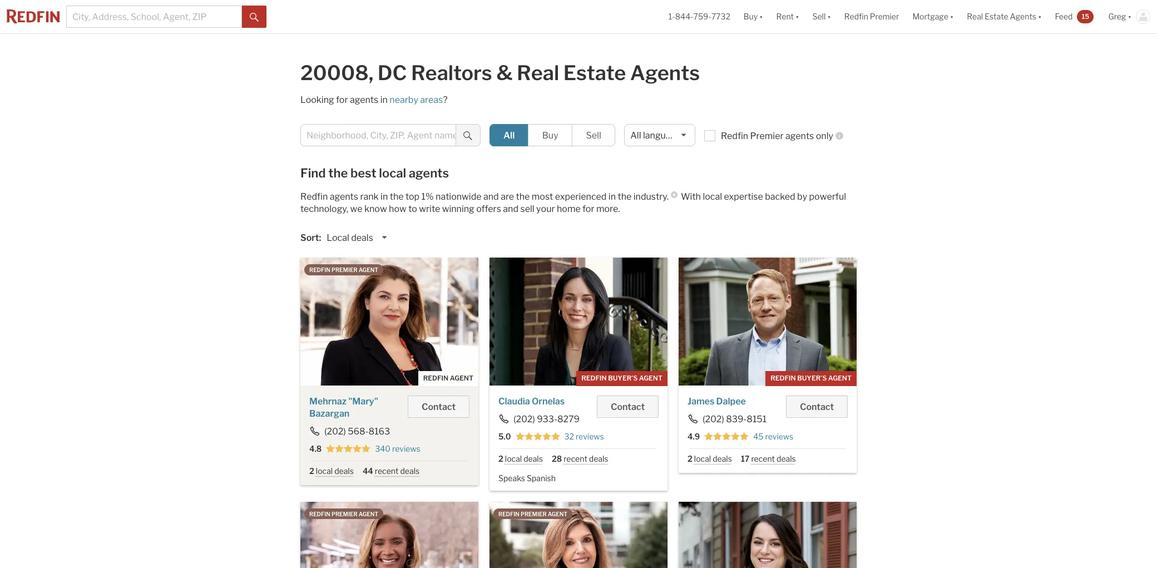 Task type: locate. For each thing, give the bounding box(es) containing it.
1 horizontal spatial reviews
[[576, 432, 604, 441]]

▾ inside rent ▾ dropdown button
[[796, 12, 800, 21]]

redfin premier agent
[[310, 267, 379, 273], [310, 511, 379, 517], [499, 511, 568, 517]]

spanish
[[527, 474, 556, 483]]

reviews right 32
[[576, 432, 604, 441]]

1 buyer's from the left
[[609, 374, 638, 382]]

contact for (202) 933-8279
[[611, 402, 645, 413]]

speaks
[[499, 474, 526, 483]]

1%
[[422, 192, 434, 202]]

2 up speaks
[[499, 454, 504, 464]]

▾ left rent at the right of the page
[[760, 12, 764, 21]]

reviews for 8151
[[766, 432, 794, 441]]

buy right all option
[[543, 130, 559, 141]]

3 contact button from the left
[[787, 396, 848, 418]]

4.9
[[688, 432, 700, 441]]

deals down 340 reviews
[[400, 467, 420, 476]]

rating 4.9 out of 5 element
[[705, 432, 749, 442]]

▾ right rent at the right of the page
[[796, 12, 800, 21]]

1 horizontal spatial recent
[[564, 454, 588, 464]]

0 horizontal spatial 2
[[310, 467, 314, 476]]

contact button for (202) 568-8163
[[408, 396, 470, 418]]

7732
[[712, 12, 731, 21]]

▾ right rent ▾
[[828, 12, 832, 21]]

in for rank
[[381, 192, 388, 202]]

redfin premier button
[[838, 0, 907, 33]]

1 redfin buyer's agent from the left
[[582, 374, 663, 382]]

all right submit search icon
[[504, 130, 515, 141]]

2 vertical spatial redfin
[[301, 192, 328, 202]]

2 all from the left
[[631, 130, 642, 141]]

(202) down the claudia ornelas
[[514, 414, 535, 425]]

backed
[[766, 192, 796, 202]]

2 horizontal spatial 2 local deals
[[688, 454, 733, 464]]

buy for buy ▾
[[744, 12, 758, 21]]

Buy radio
[[528, 124, 573, 146]]

1 vertical spatial estate
[[564, 61, 626, 85]]

contact button up '45 reviews'
[[787, 396, 848, 418]]

0 vertical spatial agents
[[1011, 12, 1037, 21]]

3 contact from the left
[[801, 402, 834, 413]]

local inside with local expertise backed by powerful technology, we know how to write winning offers and sell your home for more.
[[703, 192, 723, 202]]

photo of james dalpee image
[[679, 258, 857, 386]]

(202) down james dalpee link
[[703, 414, 725, 425]]

1 vertical spatial and
[[503, 204, 519, 214]]

redfin inside button
[[845, 12, 869, 21]]

deals down rating 4.9 out of 5 element
[[713, 454, 733, 464]]

0 horizontal spatial agents
[[631, 61, 700, 85]]

estate
[[985, 12, 1009, 21], [564, 61, 626, 85]]

disclaimer image
[[671, 192, 678, 198]]

deals down '45 reviews'
[[777, 454, 796, 464]]

recent right "44"
[[375, 467, 399, 476]]

languages
[[644, 130, 686, 141]]

4 ▾ from the left
[[951, 12, 954, 21]]

1 horizontal spatial premier
[[871, 12, 900, 21]]

44 recent deals
[[363, 467, 420, 476]]

▾ left feed
[[1039, 12, 1042, 21]]

contact for (202) 839-8151
[[801, 402, 834, 413]]

2 horizontal spatial redfin
[[845, 12, 869, 21]]

2 for (202) 839-8151
[[688, 454, 693, 464]]

15
[[1082, 12, 1090, 20]]

1 horizontal spatial redfin
[[721, 131, 749, 141]]

1 vertical spatial premier
[[751, 131, 784, 141]]

recent
[[564, 454, 588, 464], [752, 454, 775, 464], [375, 467, 399, 476]]

expertise
[[725, 192, 764, 202]]

redfin premier agent down 'speaks spanish'
[[499, 511, 568, 517]]

bazargan
[[310, 409, 350, 419]]

photo of chelsea traylor image
[[301, 502, 479, 568]]

all for all
[[504, 130, 515, 141]]

buy ▾
[[744, 12, 764, 21]]

recent for (202) 568-8163
[[375, 467, 399, 476]]

0 vertical spatial buy
[[744, 12, 758, 21]]

buy for buy
[[543, 130, 559, 141]]

1 horizontal spatial estate
[[985, 12, 1009, 21]]

we
[[350, 204, 363, 214]]

recent for (202) 933-8279
[[564, 454, 588, 464]]

local for claudia ornelas
[[505, 454, 522, 464]]

0 horizontal spatial redfin
[[301, 192, 328, 202]]

▾ inside mortgage ▾ dropdown button
[[951, 12, 954, 21]]

recent right 17
[[752, 454, 775, 464]]

1 contact from the left
[[422, 402, 456, 413]]

sell
[[813, 12, 826, 21], [586, 130, 602, 141]]

0 horizontal spatial contact button
[[408, 396, 470, 418]]

contact button up 32 reviews
[[597, 396, 659, 418]]

buy inside buy radio
[[543, 130, 559, 141]]

&
[[497, 61, 513, 85]]

▾ for rent ▾
[[796, 12, 800, 21]]

▾ inside sell ▾ dropdown button
[[828, 12, 832, 21]]

2 local deals
[[499, 454, 543, 464], [688, 454, 733, 464], [310, 467, 354, 476]]

the
[[329, 166, 348, 180], [390, 192, 404, 202], [516, 192, 530, 202], [618, 192, 632, 202]]

for right looking
[[336, 95, 348, 105]]

find
[[301, 166, 326, 180]]

sort:
[[301, 232, 321, 243]]

0 vertical spatial real
[[968, 12, 984, 21]]

recent right 28
[[564, 454, 588, 464]]

▾ for sell ▾
[[828, 12, 832, 21]]

option group
[[490, 124, 616, 146]]

2 buyer's from the left
[[798, 374, 827, 382]]

3 ▾ from the left
[[828, 12, 832, 21]]

(202) down 'bazargan'
[[325, 426, 346, 437]]

1 horizontal spatial real
[[968, 12, 984, 21]]

all for all languages
[[631, 130, 642, 141]]

local
[[327, 233, 349, 243]]

2 for (202) 933-8279
[[499, 454, 504, 464]]

reviews right 45
[[766, 432, 794, 441]]

1 horizontal spatial agents
[[1011, 12, 1037, 21]]

agents up the '1%'
[[409, 166, 449, 180]]

contact button down redfin agent
[[408, 396, 470, 418]]

2
[[499, 454, 504, 464], [688, 454, 693, 464], [310, 467, 314, 476]]

redfin premier agent down "44"
[[310, 511, 379, 517]]

1 contact button from the left
[[408, 396, 470, 418]]

real right mortgage ▾
[[968, 12, 984, 21]]

the right find
[[329, 166, 348, 180]]

0 horizontal spatial recent
[[375, 467, 399, 476]]

agents up we
[[330, 192, 359, 202]]

2 horizontal spatial (202)
[[703, 414, 725, 425]]

0 horizontal spatial buyer's
[[609, 374, 638, 382]]

buyer's for (202) 933-8279
[[609, 374, 638, 382]]

and up the offers
[[484, 192, 499, 202]]

2 down 4.8
[[310, 467, 314, 476]]

1 horizontal spatial (202)
[[514, 414, 535, 425]]

5 ▾ from the left
[[1039, 12, 1042, 21]]

(202) 933-8279
[[514, 414, 580, 425]]

0 vertical spatial and
[[484, 192, 499, 202]]

reviews right 340
[[392, 444, 421, 454]]

home
[[557, 204, 581, 214]]

1 horizontal spatial buyer's
[[798, 374, 827, 382]]

Neighborhood, City, ZIP, Agent name search field
[[301, 124, 456, 146]]

agents
[[1011, 12, 1037, 21], [631, 61, 700, 85]]

in right the rank
[[381, 192, 388, 202]]

nationwide
[[436, 192, 482, 202]]

▾ right "mortgage"
[[951, 12, 954, 21]]

option group containing all
[[490, 124, 616, 146]]

contact
[[422, 402, 456, 413], [611, 402, 645, 413], [801, 402, 834, 413]]

sell inside option
[[586, 130, 602, 141]]

all
[[504, 130, 515, 141], [631, 130, 642, 141]]

0 vertical spatial redfin
[[845, 12, 869, 21]]

0 vertical spatial sell
[[813, 12, 826, 21]]

sell inside dropdown button
[[813, 12, 826, 21]]

2 horizontal spatial contact
[[801, 402, 834, 413]]

1 horizontal spatial contact button
[[597, 396, 659, 418]]

1 vertical spatial buy
[[543, 130, 559, 141]]

2 horizontal spatial recent
[[752, 454, 775, 464]]

buy right 7732
[[744, 12, 758, 21]]

(202) 839-8151
[[703, 414, 767, 425]]

agents up neighborhood, city, zip, agent name search box at the left of page
[[350, 95, 379, 105]]

most
[[532, 192, 554, 202]]

for inside with local expertise backed by powerful technology, we know how to write winning offers and sell your home for more.
[[583, 204, 595, 214]]

0 horizontal spatial reviews
[[392, 444, 421, 454]]

2 ▾ from the left
[[796, 12, 800, 21]]

1 vertical spatial sell
[[586, 130, 602, 141]]

2 for (202) 568-8163
[[310, 467, 314, 476]]

claudia ornelas
[[499, 396, 565, 407]]

in left nearby
[[381, 95, 388, 105]]

sell for sell ▾
[[813, 12, 826, 21]]

premier
[[871, 12, 900, 21], [751, 131, 784, 141]]

0 horizontal spatial (202)
[[325, 426, 346, 437]]

local down 4.8
[[316, 467, 333, 476]]

looking
[[301, 95, 334, 105]]

?
[[443, 95, 448, 105]]

all languages
[[631, 130, 686, 141]]

0 horizontal spatial buy
[[543, 130, 559, 141]]

6 ▾ from the left
[[1129, 12, 1132, 21]]

redfin premier
[[845, 12, 900, 21]]

2 horizontal spatial contact button
[[787, 396, 848, 418]]

buyer's for (202) 839-8151
[[798, 374, 827, 382]]

(202) for (202) 839-8151
[[703, 414, 725, 425]]

for down the experienced
[[583, 204, 595, 214]]

all left languages
[[631, 130, 642, 141]]

1 horizontal spatial contact
[[611, 402, 645, 413]]

deals
[[351, 233, 373, 243], [524, 454, 543, 464], [589, 454, 609, 464], [713, 454, 733, 464], [777, 454, 796, 464], [335, 467, 354, 476], [400, 467, 420, 476]]

City, Address, School, Agent, ZIP search field
[[66, 6, 242, 28]]

0 horizontal spatial 2 local deals
[[310, 467, 354, 476]]

0 vertical spatial estate
[[985, 12, 1009, 21]]

reviews for 8163
[[392, 444, 421, 454]]

submit search image
[[250, 13, 259, 22]]

buy inside buy ▾ dropdown button
[[744, 12, 758, 21]]

1 horizontal spatial buy
[[744, 12, 758, 21]]

sell right rent ▾
[[813, 12, 826, 21]]

0 horizontal spatial all
[[504, 130, 515, 141]]

local down 4.9
[[695, 454, 712, 464]]

1 horizontal spatial and
[[503, 204, 519, 214]]

1 vertical spatial redfin
[[721, 131, 749, 141]]

0 vertical spatial for
[[336, 95, 348, 105]]

0 horizontal spatial real
[[517, 61, 560, 85]]

0 horizontal spatial contact
[[422, 402, 456, 413]]

1 all from the left
[[504, 130, 515, 141]]

▾ right greg
[[1129, 12, 1132, 21]]

contact button for (202) 933-8279
[[597, 396, 659, 418]]

2 local deals down 4.8
[[310, 467, 354, 476]]

0 horizontal spatial redfin buyer's agent
[[582, 374, 663, 382]]

2 redfin buyer's agent from the left
[[771, 374, 852, 382]]

0 horizontal spatial estate
[[564, 61, 626, 85]]

44
[[363, 467, 373, 476]]

2 contact from the left
[[611, 402, 645, 413]]

1 horizontal spatial sell
[[813, 12, 826, 21]]

28
[[552, 454, 562, 464]]

experienced
[[555, 192, 607, 202]]

0 horizontal spatial premier
[[751, 131, 784, 141]]

are
[[501, 192, 514, 202]]

submit search image
[[464, 131, 473, 140]]

agents inside dropdown button
[[1011, 12, 1037, 21]]

local for mehrnaz "mary" bazargan
[[316, 467, 333, 476]]

1 horizontal spatial for
[[583, 204, 595, 214]]

feed
[[1056, 12, 1074, 21]]

all inside option
[[504, 130, 515, 141]]

1 horizontal spatial 2 local deals
[[499, 454, 543, 464]]

in up more.
[[609, 192, 616, 202]]

1 horizontal spatial 2
[[499, 454, 504, 464]]

1 horizontal spatial redfin buyer's agent
[[771, 374, 852, 382]]

(202) 568-8163
[[325, 426, 390, 437]]

the up more.
[[618, 192, 632, 202]]

real right &
[[517, 61, 560, 85]]

0 horizontal spatial sell
[[586, 130, 602, 141]]

1 vertical spatial real
[[517, 61, 560, 85]]

2 horizontal spatial reviews
[[766, 432, 794, 441]]

local right with
[[703, 192, 723, 202]]

2 contact button from the left
[[597, 396, 659, 418]]

2 local deals for (202) 933-8279
[[499, 454, 543, 464]]

2 down 4.9
[[688, 454, 693, 464]]

17
[[741, 454, 750, 464]]

1 ▾ from the left
[[760, 12, 764, 21]]

4.8
[[310, 444, 322, 454]]

(202) for (202) 568-8163
[[325, 426, 346, 437]]

1 vertical spatial agents
[[631, 61, 700, 85]]

rank
[[360, 192, 379, 202]]

and down are
[[503, 204, 519, 214]]

redfin agent
[[423, 374, 474, 382]]

1 vertical spatial for
[[583, 204, 595, 214]]

mehrnaz
[[310, 396, 347, 407]]

redfin
[[310, 267, 331, 273], [423, 374, 449, 382], [582, 374, 607, 382], [771, 374, 796, 382], [310, 511, 331, 517], [499, 511, 520, 517]]

2 horizontal spatial 2
[[688, 454, 693, 464]]

2 local deals up 'speaks spanish'
[[499, 454, 543, 464]]

▾ inside buy ▾ dropdown button
[[760, 12, 764, 21]]

local up speaks
[[505, 454, 522, 464]]

340 reviews
[[375, 444, 421, 454]]

and
[[484, 192, 499, 202], [503, 204, 519, 214]]

0 vertical spatial premier
[[871, 12, 900, 21]]

1-844-759-7732 link
[[669, 12, 731, 21]]

redfin
[[845, 12, 869, 21], [721, 131, 749, 141], [301, 192, 328, 202]]

local
[[379, 166, 406, 180], [703, 192, 723, 202], [505, 454, 522, 464], [695, 454, 712, 464], [316, 467, 333, 476]]

1-
[[669, 12, 676, 21]]

rating 4.8 out of 5 element
[[326, 444, 371, 454]]

1 horizontal spatial all
[[631, 130, 642, 141]]

premier inside button
[[871, 12, 900, 21]]

2 local deals down 4.9
[[688, 454, 733, 464]]

sell ▾ button
[[813, 0, 832, 33]]

sell right buy radio
[[586, 130, 602, 141]]



Task type: vqa. For each thing, say whether or not it's contained in the screenshot.
"Mary"
yes



Task type: describe. For each thing, give the bounding box(es) containing it.
powerful
[[810, 192, 847, 202]]

only
[[817, 131, 834, 141]]

real estate agents ▾
[[968, 12, 1042, 21]]

reviews for 8279
[[576, 432, 604, 441]]

rent ▾
[[777, 12, 800, 21]]

write
[[419, 204, 440, 214]]

deals down 32 reviews
[[589, 454, 609, 464]]

All radio
[[490, 124, 529, 146]]

sell ▾ button
[[806, 0, 838, 33]]

32
[[565, 432, 574, 441]]

8279
[[558, 414, 580, 425]]

deals right local
[[351, 233, 373, 243]]

and inside with local expertise backed by powerful technology, we know how to write winning offers and sell your home for more.
[[503, 204, 519, 214]]

agents left only
[[786, 131, 815, 141]]

photo of claudia ornelas image
[[490, 258, 668, 386]]

sell ▾
[[813, 12, 832, 21]]

james
[[688, 396, 715, 407]]

redfin premier agents only
[[721, 131, 834, 141]]

dalpee
[[717, 396, 746, 407]]

2 local deals for (202) 839-8151
[[688, 454, 733, 464]]

933-
[[537, 414, 558, 425]]

"mary"
[[349, 396, 378, 407]]

redfin for redfin premier
[[845, 12, 869, 21]]

mortgage ▾ button
[[913, 0, 954, 33]]

32 reviews
[[565, 432, 604, 441]]

buy ▾ button
[[737, 0, 770, 33]]

dc
[[378, 61, 407, 85]]

deals down rating 4.8 out of 5 element
[[335, 467, 354, 476]]

areas
[[420, 95, 443, 105]]

local right best
[[379, 166, 406, 180]]

2 local deals for (202) 568-8163
[[310, 467, 354, 476]]

45 reviews
[[754, 432, 794, 441]]

contact button for (202) 839-8151
[[787, 396, 848, 418]]

568-
[[348, 426, 369, 437]]

claudia
[[499, 396, 530, 407]]

the up how
[[390, 192, 404, 202]]

mortgage ▾
[[913, 12, 954, 21]]

redfin for redfin premier agents only
[[721, 131, 749, 141]]

Sell radio
[[572, 124, 616, 146]]

local for james dalpee
[[695, 454, 712, 464]]

industry.
[[634, 192, 669, 202]]

more.
[[597, 204, 621, 214]]

(202) 568-8163 button
[[310, 426, 391, 437]]

(202) for (202) 933-8279
[[514, 414, 535, 425]]

redfin premier agent for "photo of chelsea traylor"
[[310, 511, 379, 517]]

rent ▾ button
[[770, 0, 806, 33]]

redfin agents rank in the top 1% nationwide and are the most experienced in the industry.
[[301, 192, 669, 202]]

find the best local agents
[[301, 166, 449, 180]]

redfin premier agent down local
[[310, 267, 379, 273]]

premier for "photo of chelsea traylor"
[[332, 511, 358, 517]]

▾ for mortgage ▾
[[951, 12, 954, 21]]

28 recent deals
[[552, 454, 609, 464]]

340
[[375, 444, 391, 454]]

nearby areas link
[[390, 95, 443, 105]]

mehrnaz "mary" bazargan
[[310, 396, 378, 419]]

▾ for greg ▾
[[1129, 12, 1132, 21]]

5.0
[[499, 432, 511, 441]]

recent for (202) 839-8151
[[752, 454, 775, 464]]

photo of mehrnaz "mary" bazargan image
[[301, 258, 479, 386]]

deals up 'speaks spanish'
[[524, 454, 543, 464]]

premier for "photo of patricia ammann"
[[521, 511, 547, 517]]

rating 5.0 out of 5 element
[[516, 432, 560, 442]]

redfin premier agent for "photo of patricia ammann"
[[499, 511, 568, 517]]

redfin buyer's agent for (202) 933-8279
[[582, 374, 663, 382]]

45
[[754, 432, 764, 441]]

the up sell
[[516, 192, 530, 202]]

photo of alyssa rajabi image
[[679, 502, 857, 568]]

your
[[537, 204, 555, 214]]

realtors
[[411, 61, 492, 85]]

0 horizontal spatial and
[[484, 192, 499, 202]]

with local expertise backed by powerful technology, we know how to write winning offers and sell your home for more.
[[301, 192, 847, 214]]

local deals
[[327, 233, 373, 243]]

james dalpee link
[[688, 396, 746, 407]]

20008, dc realtors & real estate agents
[[301, 61, 700, 85]]

greg
[[1109, 12, 1127, 21]]

know
[[365, 204, 387, 214]]

real estate agents ▾ link
[[968, 0, 1042, 33]]

winning
[[442, 204, 475, 214]]

estate inside "real estate agents ▾" link
[[985, 12, 1009, 21]]

greg ▾
[[1109, 12, 1132, 21]]

photo of patricia ammann image
[[490, 502, 668, 568]]

▾ inside "real estate agents ▾" link
[[1039, 12, 1042, 21]]

mehrnaz "mary" bazargan link
[[310, 396, 378, 419]]

sell
[[521, 204, 535, 214]]

20008,
[[301, 61, 374, 85]]

real inside "real estate agents ▾" link
[[968, 12, 984, 21]]

0 horizontal spatial for
[[336, 95, 348, 105]]

rent
[[777, 12, 794, 21]]

759-
[[694, 12, 712, 21]]

claudia ornelas link
[[499, 396, 565, 407]]

premier for redfin premier
[[871, 12, 900, 21]]

real estate agents ▾ button
[[961, 0, 1049, 33]]

mortgage
[[913, 12, 949, 21]]

looking for agents in nearby areas ?
[[301, 95, 448, 105]]

best
[[351, 166, 377, 180]]

contact for (202) 568-8163
[[422, 402, 456, 413]]

sell for sell
[[586, 130, 602, 141]]

technology,
[[301, 204, 349, 214]]

redfin for redfin agents rank in the top 1% nationwide and are the most experienced in the industry.
[[301, 192, 328, 202]]

rent ▾ button
[[777, 0, 800, 33]]

offers
[[477, 204, 502, 214]]

in for agents
[[381, 95, 388, 105]]

ornelas
[[532, 396, 565, 407]]

premier for redfin premier agents only
[[751, 131, 784, 141]]

▾ for buy ▾
[[760, 12, 764, 21]]

839-
[[727, 414, 747, 425]]

by
[[798, 192, 808, 202]]

nearby
[[390, 95, 419, 105]]

redfin buyer's agent for (202) 839-8151
[[771, 374, 852, 382]]

top
[[406, 192, 420, 202]]

(202) 839-8151 button
[[688, 414, 768, 425]]

james dalpee
[[688, 396, 746, 407]]

1-844-759-7732
[[669, 12, 731, 21]]

8151
[[747, 414, 767, 425]]

how
[[389, 204, 407, 214]]



